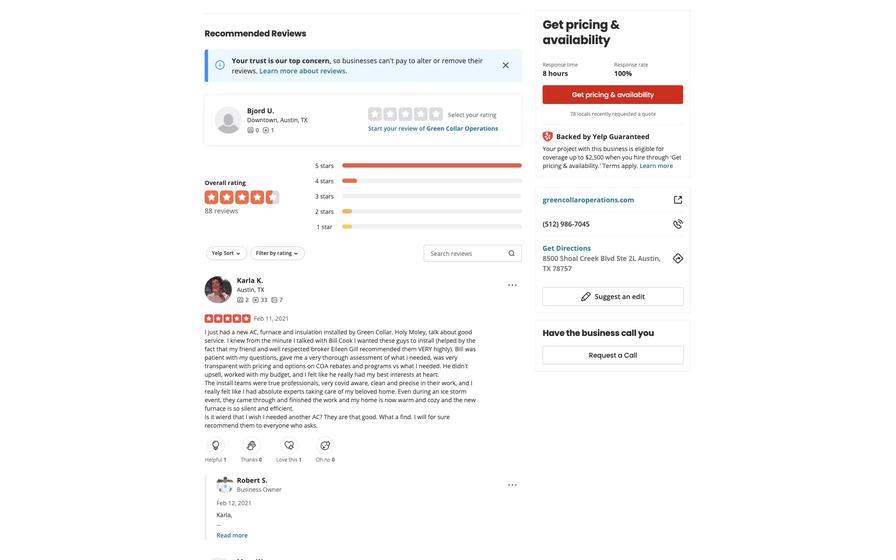 Task type: describe. For each thing, give the bounding box(es) containing it.
eileen
[[331, 345, 348, 353]]

wow,
[[217, 528, 232, 536]]

patient
[[205, 354, 224, 362]]

7045
[[574, 220, 590, 229]]

filter reviews by 5 stars rating element
[[307, 162, 522, 170]]

more for read more
[[233, 532, 248, 540]]

1 right 'helpful'
[[224, 457, 227, 464]]

reviews element for k.
[[252, 296, 268, 304]]

your up exceeded
[[250, 528, 262, 536]]

i up at
[[416, 362, 417, 370]]

your trust is our top concern,
[[232, 56, 331, 65]]

as
[[285, 545, 291, 553]]

i right "work,"
[[471, 379, 473, 387]]

my down programs
[[367, 371, 375, 379]]

2 vertical spatial had
[[246, 388, 257, 396]]

your right select
[[466, 111, 479, 119]]

me
[[294, 354, 303, 362]]

my down beloved
[[351, 396, 360, 404]]

on
[[307, 362, 315, 370]]

to inside your project with this business is eligible for coverage up to $2,500 when you hire through 'get pricing & availability.' terms apply.
[[578, 153, 584, 161]]

info alert
[[205, 50, 522, 82]]

and down during
[[416, 396, 426, 404]]

with up broker
[[315, 337, 327, 345]]

he
[[443, 362, 451, 370]]

0 vertical spatial was
[[465, 345, 476, 353]]

stars for 2 stars
[[320, 208, 334, 216]]

2 horizontal spatial very
[[446, 354, 458, 362]]

1 left star
[[317, 223, 320, 231]]

please
[[321, 537, 339, 545]]

feb for feb 12, 2021
[[217, 499, 227, 508]]

0 horizontal spatial furnace
[[205, 405, 226, 413]]

rating for select your rating
[[480, 111, 497, 119]]

worked
[[224, 371, 245, 379]]

so inside i just had a new ac, furnace and insulation installed by green collar. holy moley, talk about good service. i knew from the minute i talked with bill cook i wanted these guys to install (helped by the fact that my friend and well respected broker eileen gill recommended them very highly). bill was patient with my questions, gave me a very thorough assessment of what i needed, was very transparent with pricing and options on coa rebates and programs vs what i needed. he didn't upsell, worked with my budget, and i felt like he really had my best interests at heart. the install teams were true professionals, very covid aware, clean and precise in their work, and i really felt like i had absolute experts taking care of my beloved home. even during an ice storm event, they came through and finished the work and my home is now warm and cozy and the new furnace is so silent and efficient. is it wierd that i wish i needed another ac? they are that good. what a find. i will for sure recommend them to everyone who asks.
[[233, 405, 240, 413]]

2 horizontal spatial that
[[349, 413, 361, 421]]

assessment
[[350, 354, 383, 362]]

0 vertical spatial get pricing & availability
[[543, 17, 620, 48]]

1 vertical spatial of
[[384, 354, 390, 362]]

your down comment at the bottom left of the page
[[269, 537, 281, 545]]

1 vertical spatial what
[[401, 362, 414, 370]]

the down taking
[[313, 396, 322, 404]]

a left quote
[[638, 110, 641, 118]]

with inside your project with this business is eligible for coverage up to $2,500 when you hire through 'get pricing & availability.' terms apply.
[[578, 145, 590, 153]]

respected
[[282, 345, 310, 353]]

0 vertical spatial what
[[391, 354, 405, 362]]

read
[[217, 532, 231, 540]]

i right wish
[[263, 413, 265, 421]]

aware,
[[351, 379, 369, 387]]

hire
[[634, 153, 645, 161]]

the down storm
[[454, 396, 463, 404]]

with up worked
[[239, 362, 251, 370]]

0 vertical spatial felt
[[308, 371, 317, 379]]

2 for 2
[[246, 296, 249, 304]]

pricing inside 'button'
[[586, 90, 609, 100]]

them inside wow, i love your comment about wanting another hvac installation so we can come back out!! so delighted to hear we exceeded your expectations. please let us know if you need anything else. and tell your friends, we would love to help them as well, take care - alison scott
[[269, 545, 284, 553]]

1 inside reviews element
[[271, 126, 274, 134]]

get directions link
[[543, 244, 591, 253]]

a up 'knew'
[[232, 328, 235, 336]]

is
[[205, 413, 209, 421]]

owner
[[263, 486, 282, 494]]

during
[[413, 388, 431, 396]]

0 vertical spatial had
[[220, 328, 230, 336]]

0 horizontal spatial install
[[217, 379, 233, 387]]

0 right thanks
[[259, 457, 262, 464]]

the right have
[[566, 328, 580, 339]]

0 horizontal spatial felt
[[221, 388, 230, 396]]

16 chevron down v2 image
[[293, 250, 300, 257]]

stars for 4 stars
[[320, 177, 334, 185]]

is left "now"
[[379, 396, 383, 404]]

help
[[255, 545, 268, 553]]

16 review v2 image for karla
[[252, 297, 259, 304]]

precise
[[399, 379, 419, 387]]

terms
[[603, 162, 620, 170]]

insulation
[[295, 328, 322, 336]]

budget,
[[270, 371, 291, 379]]

to down the moley,
[[411, 337, 417, 345]]

yelp inside popup button
[[212, 250, 223, 257]]

your project with this business is eligible for coverage up to $2,500 when you hire through 'get pricing & availability.' terms apply.
[[543, 145, 681, 170]]

with up were
[[247, 371, 258, 379]]

well,
[[293, 545, 305, 553]]

a right me
[[304, 354, 308, 362]]

an inside i just had a new ac, furnace and insulation installed by green collar. holy moley, talk about good service. i knew from the minute i talked with bill cook i wanted these guys to install (helped by the fact that my friend and well respected broker eileen gill recommended them very highly). bill was patient with my questions, gave me a very thorough assessment of what i needed, was very transparent with pricing and options on coa rebates and programs vs what i needed. he didn't upsell, worked with my budget, and i felt like he really had my best interests at heart. the install teams were true professionals, very covid aware, clean and precise in their work, and i really felt like i had absolute experts taking care of my beloved home. even during an ice storm event, they came through and finished the work and my home is now warm and cozy and the new furnace is so silent and efficient. is it wierd that i wish i needed another ac? they are that good. what a find. i will for sure recommend them to everyone who asks.
[[433, 388, 440, 396]]

bjord u. link
[[247, 106, 274, 115]]

friends element for bjord u.
[[247, 126, 259, 135]]

8
[[543, 69, 547, 78]]

recommended
[[360, 345, 401, 353]]

1 horizontal spatial new
[[464, 396, 476, 404]]

and down options
[[293, 371, 303, 379]]

star
[[322, 223, 332, 231]]

locals
[[577, 110, 591, 118]]

quote
[[642, 110, 656, 118]]

sort
[[224, 250, 234, 257]]

well
[[270, 345, 281, 353]]

start your review of green collar operations
[[368, 124, 498, 132]]

response for 100%
[[614, 61, 637, 68]]

reviews element for u.
[[263, 126, 274, 135]]

learn for learn more about reviews.
[[260, 66, 278, 75]]

collar.
[[376, 328, 393, 336]]

a left find.
[[395, 413, 399, 421]]

i left just
[[205, 328, 206, 336]]

1 horizontal spatial we
[[414, 528, 422, 536]]

0 horizontal spatial like
[[232, 388, 241, 396]]

rating element
[[368, 107, 443, 121]]

installed
[[324, 328, 347, 336]]

tx inside the bjord u. downtown, austin, tx
[[301, 116, 308, 124]]

tx inside karla k. austin, tx
[[258, 286, 264, 294]]

88 reviews
[[205, 206, 238, 216]]

about inside info alert
[[299, 66, 319, 75]]

2l
[[629, 254, 636, 263]]

1 horizontal spatial very
[[322, 379, 333, 387]]

our
[[276, 56, 287, 65]]

through inside your project with this business is eligible for coverage up to $2,500 when you hire through 'get pricing & availability.' terms apply.
[[647, 153, 669, 161]]

0 horizontal spatial that
[[217, 345, 228, 353]]

feb for feb 11, 2021
[[254, 315, 264, 323]]

you inside your project with this business is eligible for coverage up to $2,500 when you hire through 'get pricing & availability.' terms apply.
[[622, 153, 632, 161]]

0 vertical spatial green
[[427, 124, 445, 132]]

alter
[[417, 56, 432, 65]]

i
[[407, 354, 408, 362]]

33
[[261, 296, 268, 304]]

wanting
[[310, 528, 332, 536]]

filter
[[256, 250, 269, 257]]

availability inside get pricing & availability
[[543, 32, 610, 48]]

care inside i just had a new ac, furnace and insulation installed by green collar. holy moley, talk about good service. i knew from the minute i talked with bill cook i wanted these guys to install (helped by the fact that my friend and well respected broker eileen gill recommended them very highly). bill was patient with my questions, gave me a very thorough assessment of what i needed, was very transparent with pricing and options on coa rebates and programs vs what i needed. he didn't upsell, worked with my budget, and i felt like he really had my best interests at heart. the install teams were true professionals, very covid aware, clean and precise in their work, and i really felt like i had absolute experts taking care of my beloved home. even during an ice storm event, they came through and finished the work and my home is now warm and cozy and the new furnace is so silent and efficient. is it wierd that i wish i needed another ac? they are that good. what a find. i will for sure recommend them to everyone who asks.
[[325, 388, 336, 396]]

1 horizontal spatial install
[[418, 337, 435, 345]]

you inside wow, i love your comment about wanting another hvac installation so we can come back out!! so delighted to hear we exceeded your expectations. please let us know if you need anything else. and tell your friends, we would love to help them as well, take care - alison scott
[[379, 537, 389, 545]]

vs
[[393, 362, 399, 370]]

0 horizontal spatial really
[[205, 388, 220, 396]]

(1 reaction) element for love this 1
[[299, 457, 302, 464]]

1 right 'love'
[[299, 457, 302, 464]]

0 horizontal spatial was
[[434, 354, 444, 362]]

0 horizontal spatial new
[[237, 328, 248, 336]]

recommend
[[205, 422, 239, 430]]

wow, i love your comment about wanting another hvac installation so we can come back out!! so delighted to hear we exceeded your expectations. please let us know if you need anything else. and tell your friends, we would love to help them as well, take care - alison scott
[[217, 528, 522, 553]]

menu image
[[507, 280, 518, 290]]

1 vertical spatial you
[[638, 328, 654, 339]]

0 horizontal spatial of
[[338, 388, 344, 396]]

stars for 3 stars
[[320, 192, 334, 200]]

their inside so businesses can't pay to alter or remove their reviews.
[[468, 56, 483, 65]]

photo of bjord u. image
[[215, 107, 242, 134]]

request a call button
[[543, 346, 684, 365]]

the down good on the bottom of the page
[[467, 337, 476, 345]]

they
[[223, 396, 235, 404]]

i up 'respected'
[[294, 337, 295, 345]]

5 star rating image
[[205, 315, 251, 323]]

24 info v2 image
[[215, 60, 225, 70]]

your for your trust is our top concern,
[[232, 56, 248, 65]]

everyone
[[264, 422, 289, 430]]

2021 for feb 12, 2021
[[238, 499, 252, 508]]

another inside wow, i love your comment about wanting another hvac installation so we can come back out!! so delighted to hear we exceeded your expectations. please let us know if you need anything else. and tell your friends, we would love to help them as well, take care - alison scott
[[333, 528, 355, 536]]

photo of karla k. image
[[205, 276, 232, 304]]

or
[[433, 56, 440, 65]]

start
[[368, 124, 382, 132]]

search image
[[508, 250, 515, 257]]

8500
[[543, 254, 558, 263]]

i up gill
[[354, 337, 356, 345]]

0 horizontal spatial we
[[231, 537, 239, 545]]

0 vertical spatial them
[[402, 345, 417, 353]]

needed,
[[410, 354, 432, 362]]

reviews
[[272, 27, 306, 39]]

and up questions,
[[257, 345, 268, 353]]

0 vertical spatial like
[[319, 371, 328, 379]]

0 vertical spatial get
[[543, 17, 563, 33]]

another inside i just had a new ac, furnace and insulation installed by green collar. holy moley, talk about good service. i knew from the minute i talked with bill cook i wanted these guys to install (helped by the fact that my friend and well respected broker eileen gill recommended them very highly). bill was patient with my questions, gave me a very thorough assessment of what i needed, was very transparent with pricing and options on coa rebates and programs vs what i needed. he didn't upsell, worked with my budget, and i felt like he really had my best interests at heart. the install teams were true professionals, very covid aware, clean and precise in their work, and i really felt like i had absolute experts taking care of my beloved home. even during an ice storm event, they came through and finished the work and my home is now warm and cozy and the new furnace is so silent and efficient. is it wierd that i wish i needed another ac? they are that good. what a find. i will for sure recommend them to everyone who asks.
[[289, 413, 311, 421]]

4.5 star rating image
[[205, 191, 280, 204]]

thanks
[[241, 457, 258, 464]]

(0 reactions) element for oh no 0
[[332, 457, 335, 464]]

learn for learn more
[[640, 162, 656, 170]]

16 chevron down v2 image
[[235, 250, 242, 257]]

select
[[448, 111, 465, 119]]

is down they on the bottom left of the page
[[228, 405, 232, 413]]

trust
[[250, 56, 267, 65]]

helpful
[[205, 457, 222, 464]]

0 vertical spatial love
[[237, 528, 248, 536]]

more for learn more
[[658, 162, 673, 170]]

pay
[[396, 56, 407, 65]]

feb 12, 2021
[[217, 499, 252, 508]]

filter by rating button
[[251, 247, 305, 260]]

0 vertical spatial furnace
[[260, 328, 281, 336]]

robert s. business owner
[[237, 476, 282, 494]]

88
[[205, 206, 213, 216]]

1 star
[[317, 223, 332, 231]]

good.
[[362, 413, 378, 421]]

1 vertical spatial had
[[355, 371, 365, 379]]

0 horizontal spatial very
[[309, 354, 321, 362]]

hours
[[548, 69, 568, 78]]

(0 reactions) element for thanks 0
[[259, 457, 262, 464]]

and up minute
[[283, 328, 294, 336]]

to inside so businesses can't pay to alter or remove their reviews.
[[409, 56, 415, 65]]

is inside info alert
[[268, 56, 274, 65]]

and down ice
[[441, 396, 452, 404]]

friend
[[239, 345, 256, 353]]

1 vertical spatial love
[[235, 545, 247, 553]]

your down out!!
[[468, 537, 481, 545]]

filter reviews by 1 star rating element
[[307, 223, 522, 231]]

filter by rating
[[256, 250, 292, 257]]

my up were
[[260, 371, 268, 379]]

beloved
[[355, 388, 377, 396]]

asks.
[[304, 422, 318, 430]]

friends element for karla k.
[[237, 296, 249, 304]]

2 horizontal spatial we
[[505, 537, 513, 545]]

rating for filter by rating
[[277, 250, 292, 257]]

16 review v2 image for bjord
[[263, 127, 269, 134]]

1 vertical spatial business
[[582, 328, 620, 339]]

thorough
[[323, 354, 348, 362]]

response for 8
[[543, 61, 566, 68]]

and up storm
[[459, 379, 469, 387]]

5 stars
[[315, 162, 334, 170]]

i just had a new ac, furnace and insulation installed by green collar. holy moley, talk about good service. i knew from the minute i talked with bill cook i wanted these guys to install (helped by the fact that my friend and well respected broker eileen gill recommended them very highly). bill was patient with my questions, gave me a very thorough assessment of what i needed, was very transparent with pricing and options on coa rebates and programs vs what i needed. he didn't upsell, worked with my budget, and i felt like he really had my best interests at heart. the install teams were true professionals, very covid aware, clean and precise in their work, and i really felt like i had absolute experts taking care of my beloved home. even during an ice storm event, they came through and finished the work and my home is now warm and cozy and the new furnace is so silent and efficient. is it wierd that i wish i needed another ac? they are that good. what a find. i will for sure recommend them to everyone who asks.
[[205, 328, 476, 430]]

care inside wow, i love your comment about wanting another hvac installation so we can come back out!! so delighted to hear we exceeded your expectations. please let us know if you need anything else. and tell your friends, we would love to help them as well, take care - alison scott
[[320, 545, 332, 553]]

eligible
[[635, 145, 655, 153]]

the up the well
[[262, 337, 271, 345]]

home.
[[379, 388, 397, 396]]

1 vertical spatial bill
[[455, 345, 464, 353]]

green inside i just had a new ac, furnace and insulation installed by green collar. holy moley, talk about good service. i knew from the minute i talked with bill cook i wanted these guys to install (helped by the fact that my friend and well respected broker eileen gill recommended them very highly). bill was patient with my questions, gave me a very thorough assessment of what i needed, was very transparent with pricing and options on coa rebates and programs vs what i needed. he didn't upsell, worked with my budget, and i felt like he really had my best interests at heart. the install teams were true professionals, very covid aware, clean and precise in their work, and i really felt like i had absolute experts taking care of my beloved home. even during an ice storm event, they came through and finished the work and my home is now warm and cozy and the new furnace is so silent and efficient. is it wierd that i wish i needed another ac? they are that good. what a find. i will for sure recommend them to everyone who asks.
[[357, 328, 374, 336]]

have
[[543, 328, 565, 339]]

greencollaroperations.com link
[[543, 195, 634, 205]]

-
[[334, 545, 336, 553]]

by up cook on the bottom of the page
[[349, 328, 356, 336]]

2021 for feb 11, 2021
[[275, 315, 289, 323]]

filter reviews by 2 stars rating element
[[307, 208, 522, 216]]

availability inside get pricing & availability 'button'
[[617, 90, 654, 100]]



Task type: vqa. For each thing, say whether or not it's contained in the screenshot.
for to the right
yes



Task type: locate. For each thing, give the bounding box(es) containing it.
your for your project with this business is eligible for coverage up to $2,500 when you hire through 'get pricing & availability.' terms apply.
[[543, 145, 556, 153]]

rating inside dropdown button
[[277, 250, 292, 257]]

0 horizontal spatial for
[[428, 413, 436, 421]]

more down 'get
[[658, 162, 673, 170]]

time
[[567, 61, 578, 68]]

overall
[[205, 179, 226, 187]]

(0 reactions) element
[[259, 457, 262, 464], [332, 457, 335, 464]]

austin, right downtown, on the left top
[[280, 116, 299, 124]]

learn more about reviews.
[[260, 66, 347, 75]]

1 horizontal spatial tx
[[301, 116, 308, 124]]

wierd
[[216, 413, 231, 421]]

1 vertical spatial more
[[658, 162, 673, 170]]

0 vertical spatial reviews element
[[263, 126, 274, 135]]

service.
[[205, 337, 226, 345]]

1 vertical spatial felt
[[221, 388, 230, 396]]

2 for 2 stars
[[315, 208, 319, 216]]

feb left 11,
[[254, 315, 264, 323]]

0 horizontal spatial feb
[[217, 499, 227, 508]]

0 vertical spatial you
[[622, 153, 632, 161]]

response up hours
[[543, 61, 566, 68]]

by right filter
[[270, 250, 276, 257]]

from
[[247, 337, 260, 345]]

0 horizontal spatial their
[[427, 379, 441, 387]]

i right 'wow,'
[[233, 528, 235, 536]]

get pricing & availability button
[[543, 85, 684, 104]]

love
[[276, 457, 288, 464]]

1 horizontal spatial an
[[622, 292, 630, 302]]

1 horizontal spatial feb
[[254, 315, 264, 323]]

backed
[[556, 132, 581, 141]]

16 photos v2 image
[[271, 297, 278, 304]]

0 vertical spatial yelp
[[593, 132, 607, 141]]

1 horizontal spatial was
[[465, 345, 476, 353]]

1 horizontal spatial yelp
[[593, 132, 607, 141]]

2
[[315, 208, 319, 216], [246, 296, 249, 304]]

0 horizontal spatial green
[[357, 328, 374, 336]]

friends element containing 0
[[247, 126, 259, 135]]

stars right 5
[[320, 162, 334, 170]]

and right work
[[339, 396, 350, 404]]

home
[[361, 396, 377, 404]]

recommended reviews element
[[178, 13, 549, 561]]

by inside dropdown button
[[270, 250, 276, 257]]

i up professionals,
[[305, 371, 306, 379]]

a inside request a call button
[[618, 351, 622, 360]]

reviews right search
[[451, 250, 472, 258]]

24 pencil v2 image
[[581, 292, 592, 302]]

you up "apply."
[[622, 153, 632, 161]]

2 horizontal spatial tx
[[543, 264, 551, 274]]

more inside read more dropdown button
[[233, 532, 248, 540]]

rating
[[480, 111, 497, 119], [228, 179, 246, 187], [277, 250, 292, 257]]

them left as
[[269, 545, 284, 553]]

16 friends v2 image for karla
[[237, 297, 244, 304]]

0 vertical spatial another
[[289, 413, 311, 421]]

for
[[656, 145, 664, 153], [428, 413, 436, 421]]

2 inside "element"
[[315, 208, 319, 216]]

  text field
[[424, 245, 522, 262]]

1 (0 reactions) element from the left
[[259, 457, 262, 464]]

coverage
[[543, 153, 568, 161]]

3 stars
[[315, 192, 334, 200]]

about up the (helped
[[440, 328, 457, 336]]

friends element containing 2
[[237, 296, 249, 304]]

learn more link
[[640, 162, 673, 170]]

bjord
[[247, 106, 265, 115]]

reviews. inside so businesses can't pay to alter or remove their reviews.
[[232, 66, 258, 75]]

my down covid
[[345, 388, 354, 396]]

teams
[[235, 379, 252, 387]]

1 vertical spatial so
[[233, 405, 240, 413]]

(1 reaction) element right 'love'
[[299, 457, 302, 464]]

0 vertical spatial for
[[656, 145, 664, 153]]

1 vertical spatial rating
[[228, 179, 246, 187]]

your inside your project with this business is eligible for coverage up to $2,500 when you hire through 'get pricing & availability.' terms apply.
[[543, 145, 556, 153]]

2 vertical spatial get
[[543, 244, 555, 253]]

1 horizontal spatial you
[[622, 153, 632, 161]]

finished
[[289, 396, 312, 404]]

this inside recommended reviews element
[[289, 457, 298, 464]]

let
[[341, 537, 348, 545]]

friends element
[[247, 126, 259, 135], [237, 296, 249, 304]]

select your rating
[[448, 111, 497, 119]]

2 response from the left
[[614, 61, 637, 68]]

that down service.
[[217, 345, 228, 353]]

with up "transparent"
[[226, 354, 238, 362]]

broker
[[311, 345, 330, 353]]

reviews for search reviews
[[451, 250, 472, 258]]

(0 reactions) element right thanks
[[259, 457, 262, 464]]

1 vertical spatial install
[[217, 379, 233, 387]]

stars for 5 stars
[[320, 162, 334, 170]]

reviews. down trust
[[232, 66, 258, 75]]

had right just
[[220, 328, 230, 336]]

2 (0 reactions) element from the left
[[332, 457, 335, 464]]

delighted
[[489, 528, 515, 536]]

0 vertical spatial of
[[419, 124, 425, 132]]

1 vertical spatial them
[[240, 422, 255, 430]]

he
[[330, 371, 337, 379]]

i up the came
[[243, 388, 245, 396]]

pricing inside get pricing & availability
[[566, 17, 608, 33]]

for inside your project with this business is eligible for coverage up to $2,500 when you hire through 'get pricing & availability.' terms apply.
[[656, 145, 664, 153]]

your right the start on the top of the page
[[384, 124, 397, 132]]

edit
[[632, 292, 645, 302]]

my down friend
[[239, 354, 248, 362]]

2 inside friends element
[[246, 296, 249, 304]]

0 right the no
[[332, 457, 335, 464]]

2 horizontal spatial rating
[[480, 111, 497, 119]]

through inside i just had a new ac, furnace and insulation installed by green collar. holy moley, talk about good service. i knew from the minute i talked with bill cook i wanted these guys to install (helped by the fact that my friend and well respected broker eileen gill recommended them very highly). bill was patient with my questions, gave me a very thorough assessment of what i needed, was very transparent with pricing and options on coa rebates and programs vs what i needed. he didn't upsell, worked with my budget, and i felt like he really had my best interests at heart. the install teams were true professionals, very covid aware, clean and precise in their work, and i really felt like i had absolute experts taking care of my beloved home. even during an ice storm event, they came through and finished the work and my home is now warm and cozy and the new furnace is so silent and efficient. is it wierd that i wish i needed another ac? they are that good. what a find. i will for sure recommend them to everyone who asks.
[[253, 396, 276, 404]]

coa
[[316, 362, 328, 370]]

0 vertical spatial 16 review v2 image
[[263, 127, 269, 134]]

1 vertical spatial really
[[205, 388, 220, 396]]

gave
[[280, 354, 292, 362]]

another up 'who'
[[289, 413, 311, 421]]

green left collar
[[427, 124, 445, 132]]

about inside wow, i love your comment about wanting another hvac installation so we can come back out!! so delighted to hear we exceeded your expectations. please let us know if you need anything else. and tell your friends, we would love to help them as well, take care - alison scott
[[292, 528, 308, 536]]

so inside so businesses can't pay to alter or remove their reviews.
[[333, 56, 341, 65]]

install down worked
[[217, 379, 233, 387]]

more for learn more about reviews.
[[280, 66, 298, 75]]

2 stars
[[315, 208, 334, 216]]

pricing down questions,
[[253, 362, 271, 370]]

0 horizontal spatial another
[[289, 413, 311, 421]]

to down exceeded
[[248, 545, 254, 553]]

yelp up '$2,500' at the top
[[593, 132, 607, 141]]

guaranteed
[[609, 132, 650, 141]]

photos element
[[271, 296, 283, 304]]

and up budget,
[[273, 362, 283, 370]]

2 vertical spatial austin,
[[237, 286, 256, 294]]

backed by yelp guaranteed
[[556, 132, 650, 141]]

0 vertical spatial 16 friends v2 image
[[247, 127, 254, 134]]

reviews for 88 reviews
[[214, 206, 238, 216]]

really up event,
[[205, 388, 220, 396]]

rating up operations
[[480, 111, 497, 119]]

pricing inside your project with this business is eligible for coverage up to $2,500 when you hire through 'get pricing & availability.' terms apply.
[[543, 162, 562, 170]]

rating up 4.5 star rating image
[[228, 179, 246, 187]]

1 vertical spatial feb
[[217, 499, 227, 508]]

24 external link v2 image
[[673, 195, 684, 205]]

16 review v2 image left the 33
[[252, 297, 259, 304]]

1 vertical spatial about
[[440, 328, 457, 336]]

& inside your project with this business is eligible for coverage up to $2,500 when you hire through 'get pricing & availability.' terms apply.
[[563, 162, 567, 170]]

1 vertical spatial an
[[433, 388, 440, 396]]

tx down "8500"
[[543, 264, 551, 274]]

downtown,
[[247, 116, 279, 124]]

request a call
[[589, 351, 637, 360]]

stars inside "element"
[[320, 208, 334, 216]]

comment
[[264, 528, 290, 536]]

1 horizontal spatial more
[[280, 66, 298, 75]]

1 reviews. from the left
[[232, 66, 258, 75]]

1 stars from the top
[[320, 162, 334, 170]]

0 horizontal spatial 2
[[246, 296, 249, 304]]

photo of robert s. image
[[217, 477, 234, 494]]

learn inside info alert
[[260, 66, 278, 75]]

(no rating) image
[[368, 107, 443, 121]]

austin, inside karla k. austin, tx
[[237, 286, 256, 294]]

1 horizontal spatial that
[[233, 413, 244, 421]]

care
[[325, 388, 336, 396], [320, 545, 332, 553]]

austin, right 2l
[[638, 254, 661, 263]]

them up i
[[402, 345, 417, 353]]

your left trust
[[232, 56, 248, 65]]

1 vertical spatial furnace
[[205, 405, 226, 413]]

1 vertical spatial their
[[427, 379, 441, 387]]

install
[[418, 337, 435, 345], [217, 379, 233, 387]]

1 response from the left
[[543, 61, 566, 68]]

tx inside get directions 8500 shoal creek blvd ste 2l austin, tx 78757
[[543, 264, 551, 274]]

green up wanted
[[357, 328, 374, 336]]

we up anything
[[414, 528, 422, 536]]

yelp sort button
[[206, 247, 247, 260]]

1 horizontal spatial reviews
[[451, 250, 472, 258]]

response up 100%
[[614, 61, 637, 68]]

(1 reaction) element
[[224, 457, 227, 464], [299, 457, 302, 464]]

0 horizontal spatial reviews.
[[232, 66, 258, 75]]

business up request
[[582, 328, 620, 339]]

close image
[[501, 60, 511, 71]]

1 horizontal spatial your
[[543, 145, 556, 153]]

1 vertical spatial 16 friends v2 image
[[237, 297, 244, 304]]

through down absolute at the bottom of the page
[[253, 396, 276, 404]]

just
[[208, 328, 218, 336]]

filter reviews by 4 stars rating element
[[307, 177, 522, 186]]

reviews
[[214, 206, 238, 216], [451, 250, 472, 258]]

1 vertical spatial learn
[[640, 162, 656, 170]]

1 vertical spatial tx
[[543, 264, 551, 274]]

for inside i just had a new ac, furnace and insulation installed by green collar. holy moley, talk about good service. i knew from the minute i talked with bill cook i wanted these guys to install (helped by the fact that my friend and well respected broker eileen gill recommended them very highly). bill was patient with my questions, gave me a very thorough assessment of what i needed, was very transparent with pricing and options on coa rebates and programs vs what i needed. he didn't upsell, worked with my budget, and i felt like he really had my best interests at heart. the install teams were true professionals, very covid aware, clean and precise in their work, and i really felt like i had absolute experts taking care of my beloved home. even during an ice storm event, they came through and finished the work and my home is now warm and cozy and the new furnace is so silent and efficient. is it wierd that i wish i needed another ac? they are that good. what a find. i will for sure recommend them to everyone who asks.
[[428, 413, 436, 421]]

we
[[414, 528, 422, 536], [231, 537, 239, 545], [505, 537, 513, 545]]

had up aware,
[[355, 371, 365, 379]]

reviews element containing 1
[[263, 126, 274, 135]]

requested
[[612, 110, 637, 118]]

0 horizontal spatial availability
[[543, 32, 610, 48]]

0 horizontal spatial them
[[240, 422, 255, 430]]

search reviews
[[431, 250, 472, 258]]

0 vertical spatial about
[[299, 66, 319, 75]]

reviews element down downtown, on the left top
[[263, 126, 274, 135]]

business
[[237, 486, 262, 494]]

2 down karla k. austin, tx
[[246, 296, 249, 304]]

2 vertical spatial about
[[292, 528, 308, 536]]

anything
[[406, 537, 430, 545]]

would
[[217, 545, 234, 553]]

to down wish
[[256, 422, 262, 430]]

was down highly).
[[434, 354, 444, 362]]

operations
[[465, 124, 498, 132]]

0 horizontal spatial had
[[220, 328, 230, 336]]

0 vertical spatial bill
[[329, 337, 337, 345]]

you right call
[[638, 328, 654, 339]]

16 friends v2 image for bjord
[[247, 127, 254, 134]]

& inside 'button'
[[611, 90, 616, 100]]

take
[[307, 545, 319, 553]]

by
[[583, 132, 591, 141], [270, 250, 276, 257], [349, 328, 356, 336], [458, 337, 465, 345]]

what up the vs
[[391, 354, 405, 362]]

this up '$2,500' at the top
[[592, 145, 602, 153]]

24 directions v2 image
[[673, 254, 684, 264]]

filter reviews by 3 stars rating element
[[307, 192, 522, 201]]

sure
[[438, 413, 450, 421]]

2 vertical spatial &
[[563, 162, 567, 170]]

about
[[299, 66, 319, 75], [440, 328, 457, 336], [292, 528, 308, 536]]

pricing inside i just had a new ac, furnace and insulation installed by green collar. holy moley, talk about good service. i knew from the minute i talked with bill cook i wanted these guys to install (helped by the fact that my friend and well respected broker eileen gill recommended them very highly). bill was patient with my questions, gave me a very thorough assessment of what i needed, was very transparent with pricing and options on coa rebates and programs vs what i needed. he didn't upsell, worked with my budget, and i felt like he really had my best interests at heart. the install teams were true professionals, very covid aware, clean and precise in their work, and i really felt like i had absolute experts taking care of my beloved home. even during an ice storm event, they came through and finished the work and my home is now warm and cozy and the new furnace is so silent and efficient. is it wierd that i wish i needed another ac? they are that good. what a find. i will for sure recommend them to everyone who asks.
[[253, 362, 271, 370]]

24 phone v2 image
[[673, 219, 684, 229]]

and up wish
[[258, 405, 268, 413]]

16 friends v2 image down downtown, on the left top
[[247, 127, 254, 134]]

4 stars from the top
[[320, 208, 334, 216]]

this inside your project with this business is eligible for coverage up to $2,500 when you hire through 'get pricing & availability.' terms apply.
[[592, 145, 602, 153]]

1 (1 reaction) element from the left
[[224, 457, 227, 464]]

1 horizontal spatial furnace
[[260, 328, 281, 336]]

  text field inside recommended reviews element
[[424, 245, 522, 262]]

suggest
[[595, 292, 620, 302]]

scott
[[356, 545, 370, 553]]

reviews element containing 33
[[252, 296, 268, 304]]

reviews. down concern,
[[320, 66, 347, 75]]

and up home. on the left of page
[[387, 379, 398, 387]]

0 horizontal spatial you
[[379, 537, 389, 545]]

tx down "k."
[[258, 286, 264, 294]]

holy
[[395, 328, 407, 336]]

1 vertical spatial availability
[[617, 90, 654, 100]]

2 stars from the top
[[320, 177, 334, 185]]

1 vertical spatial care
[[320, 545, 332, 553]]

get inside get directions 8500 shoal creek blvd ste 2l austin, tx 78757
[[543, 244, 555, 253]]

so right concern,
[[333, 56, 341, 65]]

love this 1
[[276, 457, 302, 464]]

0 horizontal spatial yelp
[[212, 250, 223, 257]]

install up very
[[418, 337, 435, 345]]

(512)
[[543, 220, 559, 229]]

my down 'knew'
[[229, 345, 238, 353]]

more inside info alert
[[280, 66, 298, 75]]

availability.'
[[569, 162, 601, 170]]

1 horizontal spatial response
[[614, 61, 637, 68]]

another up let
[[333, 528, 355, 536]]

2 down 3
[[315, 208, 319, 216]]

feb
[[254, 315, 264, 323], [217, 499, 227, 508]]

very up he on the bottom of the page
[[446, 354, 458, 362]]

ac?
[[312, 413, 322, 421]]

business inside your project with this business is eligible for coverage up to $2,500 when you hire through 'get pricing & availability.' terms apply.
[[603, 145, 628, 153]]

0 horizontal spatial tx
[[258, 286, 264, 294]]

no
[[324, 457, 331, 464]]

their inside i just had a new ac, furnace and insulation installed by green collar. holy moley, talk about good service. i knew from the minute i talked with bill cook i wanted these guys to install (helped by the fact that my friend and well respected broker eileen gill recommended them very highly). bill was patient with my questions, gave me a very thorough assessment of what i needed, was very transparent with pricing and options on coa rebates and programs vs what i needed. he didn't upsell, worked with my budget, and i felt like he really had my best interests at heart. the install teams were true professionals, very covid aware, clean and precise in their work, and i really felt like i had absolute experts taking care of my beloved home. even during an ice storm event, they came through and finished the work and my home is now warm and cozy and the new furnace is so silent and efficient. is it wierd that i wish i needed another ac? they are that good. what a find. i will for sure recommend them to everyone who asks.
[[427, 379, 441, 387]]

options
[[285, 362, 306, 370]]

for right eligible
[[656, 145, 664, 153]]

11,
[[266, 315, 274, 323]]

0 horizontal spatial bill
[[329, 337, 337, 345]]

work,
[[442, 379, 457, 387]]

professionals,
[[282, 379, 320, 387]]

pricing up recently
[[586, 90, 609, 100]]

1 horizontal spatial had
[[246, 388, 257, 396]]

tell
[[459, 537, 467, 545]]

get inside 'button'
[[572, 90, 584, 100]]

you
[[622, 153, 632, 161], [638, 328, 654, 339], [379, 537, 389, 545]]

2 (1 reaction) element from the left
[[299, 457, 302, 464]]

care up work
[[325, 388, 336, 396]]

0 horizontal spatial this
[[289, 457, 298, 464]]

is down guaranteed at top
[[629, 145, 634, 153]]

0 inside friends element
[[256, 126, 259, 134]]

were
[[253, 379, 267, 387]]

oh
[[316, 457, 323, 464]]

0 horizontal spatial response
[[543, 61, 566, 68]]

1 vertical spatial 2021
[[238, 499, 252, 508]]

good
[[458, 328, 472, 336]]

to right delighted
[[516, 528, 522, 536]]

recommended reviews
[[205, 27, 306, 39]]

find.
[[400, 413, 413, 421]]

None radio
[[368, 107, 382, 121], [414, 107, 428, 121], [368, 107, 382, 121], [414, 107, 428, 121]]

your
[[466, 111, 479, 119], [384, 124, 397, 132], [250, 528, 262, 536], [269, 537, 281, 545], [468, 537, 481, 545]]

of down recommended
[[384, 354, 390, 362]]

1 horizontal spatial this
[[592, 145, 602, 153]]

and up the efficient.
[[277, 396, 288, 404]]

1 horizontal spatial (0 reactions) element
[[332, 457, 335, 464]]

a
[[638, 110, 641, 118], [232, 328, 235, 336], [618, 351, 622, 360], [304, 354, 308, 362], [395, 413, 399, 421]]

2 horizontal spatial so
[[406, 528, 412, 536]]

your inside info alert
[[232, 56, 248, 65]]

2 horizontal spatial of
[[419, 124, 425, 132]]

1 horizontal spatial through
[[647, 153, 669, 161]]

karla k. austin, tx
[[237, 276, 264, 294]]

i left will
[[414, 413, 416, 421]]

austin, inside get directions 8500 shoal creek blvd ste 2l austin, tx 78757
[[638, 254, 661, 263]]

1 horizontal spatial really
[[338, 371, 353, 379]]

love down exceeded
[[235, 545, 247, 553]]

pricing
[[566, 17, 608, 33], [586, 90, 609, 100], [543, 162, 562, 170], [253, 362, 271, 370]]

felt down the on
[[308, 371, 317, 379]]

bill
[[329, 337, 337, 345], [455, 345, 464, 353]]

clean
[[371, 379, 386, 387]]

0 vertical spatial so
[[333, 56, 341, 65]]

1 vertical spatial get
[[572, 90, 584, 100]]

rate
[[639, 61, 648, 68]]

i inside wow, i love your comment about wanting another hvac installation so we can come back out!! so delighted to hear we exceeded your expectations. please let us know if you need anything else. and tell your friends, we would love to help them as well, take care - alison scott
[[233, 528, 235, 536]]

3 stars from the top
[[320, 192, 334, 200]]

get pricing & availability inside 'button'
[[572, 90, 654, 100]]

1
[[271, 126, 274, 134], [317, 223, 320, 231], [224, 457, 227, 464], [299, 457, 302, 464]]

(1 reaction) element for helpful 1
[[224, 457, 227, 464]]

i left 'knew'
[[227, 337, 229, 345]]

yelp sort
[[212, 250, 234, 257]]

by right backed
[[583, 132, 591, 141]]

about down concern,
[[299, 66, 319, 75]]

upsell,
[[205, 371, 223, 379]]

austin, inside the bjord u. downtown, austin, tx
[[280, 116, 299, 124]]

about inside i just had a new ac, furnace and insulation installed by green collar. holy moley, talk about good service. i knew from the minute i talked with bill cook i wanted these guys to install (helped by the fact that my friend and well respected broker eileen gill recommended them very highly). bill was patient with my questions, gave me a very thorough assessment of what i needed, was very transparent with pricing and options on coa rebates and programs vs what i needed. he didn't upsell, worked with my budget, and i felt like he really had my best interests at heart. the install teams were true professionals, very covid aware, clean and precise in their work, and i really felt like i had absolute experts taking care of my beloved home. even during an ice storm event, they came through and finished the work and my home is now warm and cozy and the new furnace is so silent and efficient. is it wierd that i wish i needed another ac? they are that good. what a find. i will for sure recommend them to everyone who asks.
[[440, 328, 457, 336]]

4
[[315, 177, 319, 185]]

response inside response rate 100%
[[614, 61, 637, 68]]

is inside your project with this business is eligible for coverage up to $2,500 when you hire through 'get pricing & availability.' terms apply.
[[629, 145, 634, 153]]

creek
[[580, 254, 599, 263]]

(1 reaction) element right 'helpful'
[[224, 457, 227, 464]]

0 vertical spatial reviews
[[214, 206, 238, 216]]

very down he
[[322, 379, 333, 387]]

0 horizontal spatial your
[[232, 56, 248, 65]]

0 vertical spatial install
[[418, 337, 435, 345]]

1 horizontal spatial 16 review v2 image
[[263, 127, 269, 134]]

by down good on the bottom of the page
[[458, 337, 465, 345]]

2 vertical spatial rating
[[277, 250, 292, 257]]

questions,
[[249, 354, 278, 362]]

i left wish
[[246, 413, 247, 421]]

an inside button
[[622, 292, 630, 302]]

response inside response time 8 hours
[[543, 61, 566, 68]]

None radio
[[384, 107, 397, 121], [399, 107, 413, 121], [430, 107, 443, 121], [384, 107, 397, 121], [399, 107, 413, 121], [430, 107, 443, 121]]

0 horizontal spatial (0 reactions) element
[[259, 457, 262, 464]]

can
[[424, 528, 433, 536]]

yelp left sort
[[212, 250, 223, 257]]

we down delighted
[[505, 537, 513, 545]]

(0 reactions) element right the no
[[332, 457, 335, 464]]

the
[[205, 379, 215, 387]]

0 vertical spatial &
[[610, 17, 620, 33]]

16 review v2 image
[[263, 127, 269, 134], [252, 297, 259, 304]]

0 horizontal spatial (1 reaction) element
[[224, 457, 227, 464]]

16 friends v2 image
[[247, 127, 254, 134], [237, 297, 244, 304]]

2 reviews. from the left
[[320, 66, 347, 75]]

reviews element
[[263, 126, 274, 135], [252, 296, 268, 304]]

so inside wow, i love your comment about wanting another hvac installation so we can come back out!! so delighted to hear we exceeded your expectations. please let us know if you need anything else. and tell your friends, we would love to help them as well, take care - alison scott
[[406, 528, 412, 536]]

0 vertical spatial friends element
[[247, 126, 259, 135]]

with
[[578, 145, 590, 153], [315, 337, 327, 345], [226, 354, 238, 362], [239, 362, 251, 370], [247, 371, 258, 379]]

about up expectations. on the left of page
[[292, 528, 308, 536]]

1 horizontal spatial for
[[656, 145, 664, 153]]

and down assessment
[[353, 362, 363, 370]]

new
[[237, 328, 248, 336], [464, 396, 476, 404]]

menu image
[[507, 480, 518, 490]]

0 vertical spatial an
[[622, 292, 630, 302]]

0 vertical spatial really
[[338, 371, 353, 379]]

search
[[431, 250, 450, 258]]

felt up they on the bottom left of the page
[[221, 388, 230, 396]]

more right 'wow,'
[[233, 532, 248, 540]]



